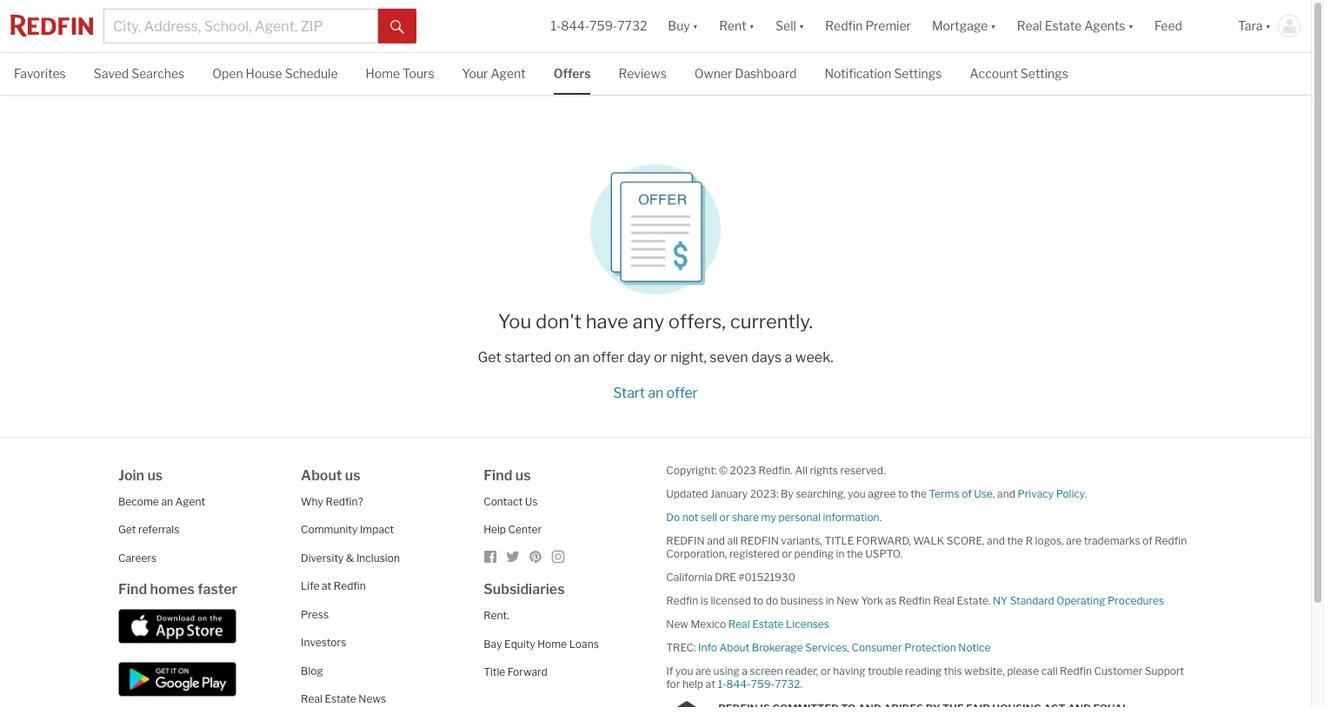 Task type: locate. For each thing, give the bounding box(es) containing it.
the left uspto.
[[847, 548, 863, 561]]

redfin left premier
[[825, 19, 863, 33]]

home
[[366, 66, 400, 81], [538, 638, 567, 651]]

website,
[[964, 665, 1005, 678]]

1-844-759-7732 link down info about brokerage services link
[[718, 678, 800, 691]]

redfin down my
[[740, 535, 779, 548]]

0 horizontal spatial offer
[[593, 350, 625, 366]]

contact us button
[[484, 496, 538, 509]]

copyright:
[[666, 464, 717, 477]]

0 vertical spatial about
[[301, 468, 342, 484]]

1 horizontal spatial 1-844-759-7732 link
[[718, 678, 800, 691]]

real down the licensed
[[729, 618, 750, 631]]

1 vertical spatial 7732
[[775, 678, 800, 691]]

you right if
[[676, 665, 693, 678]]

▾ right rent
[[749, 19, 755, 33]]

844- right "help"
[[727, 678, 751, 691]]

1 vertical spatial ,
[[847, 642, 849, 655]]

4 ▾ from the left
[[991, 19, 996, 33]]

in right pending
[[836, 548, 845, 561]]

759-
[[590, 19, 618, 33], [751, 678, 775, 691]]

why
[[301, 496, 323, 509]]

0 horizontal spatial redfin
[[666, 535, 705, 548]]

2 vertical spatial an
[[161, 496, 173, 509]]

real left the estate.
[[933, 595, 955, 608]]

life at redfin
[[301, 580, 366, 593]]

1 redfin from the left
[[666, 535, 705, 548]]

us for find us
[[515, 468, 531, 484]]

licenses
[[786, 618, 829, 631]]

0 horizontal spatial you
[[676, 665, 693, 678]]

real inside dropdown button
[[1017, 19, 1042, 33]]

1 vertical spatial 759-
[[751, 678, 775, 691]]

settings down premier
[[894, 66, 942, 81]]

1 horizontal spatial .
[[880, 511, 882, 524]]

tours
[[403, 66, 434, 81]]

0 vertical spatial .
[[1085, 488, 1087, 501]]

0 horizontal spatial of
[[962, 488, 972, 501]]

1- up offers link
[[551, 19, 561, 33]]

title
[[484, 666, 505, 679]]

. right "screen"
[[800, 678, 803, 691]]

an for start an offer
[[648, 385, 664, 402]]

do
[[766, 595, 778, 608]]

, up having
[[847, 642, 849, 655]]

0 vertical spatial find
[[484, 468, 513, 484]]

redfin inside redfin and all redfin variants, title forward, walk score, and the r logos, are trademarks of redfin corporation, registered or pending in the uspto.
[[1155, 535, 1187, 548]]

0 horizontal spatial get
[[118, 524, 136, 537]]

home inside home tours link
[[366, 66, 400, 81]]

searches
[[131, 66, 185, 81]]

redfin
[[666, 535, 705, 548], [740, 535, 779, 548]]

community
[[301, 524, 358, 537]]

0 vertical spatial 7732
[[618, 19, 647, 33]]

careers
[[118, 552, 157, 565]]

2 settings from the left
[[1021, 66, 1069, 81]]

0 horizontal spatial a
[[742, 665, 748, 678]]

0 vertical spatial at
[[322, 580, 332, 593]]

or down services
[[821, 665, 831, 678]]

help center button
[[484, 524, 542, 537]]

0 vertical spatial home
[[366, 66, 400, 81]]

terms of use link
[[929, 488, 993, 501]]

759- up offers link
[[590, 19, 618, 33]]

0 horizontal spatial new
[[666, 618, 689, 631]]

1 horizontal spatial 7732
[[775, 678, 800, 691]]

▾ right sell
[[799, 19, 805, 33]]

1 vertical spatial find
[[118, 582, 147, 599]]

1 horizontal spatial find
[[484, 468, 513, 484]]

the left r
[[1007, 535, 1024, 548]]

0 vertical spatial in
[[836, 548, 845, 561]]

feed button
[[1144, 0, 1228, 52]]

2 vertical spatial estate
[[325, 693, 356, 706]]

0 horizontal spatial 844-
[[561, 19, 590, 33]]

get for get referrals
[[118, 524, 136, 537]]

redfin facebook image
[[484, 550, 498, 564]]

licensed
[[711, 595, 751, 608]]

title forward
[[484, 666, 548, 679]]

or left pending
[[782, 548, 792, 561]]

if
[[666, 665, 673, 678]]

start
[[613, 385, 645, 402]]

agent right your
[[491, 66, 526, 81]]

1 horizontal spatial 1-
[[718, 678, 727, 691]]

find down careers
[[118, 582, 147, 599]]

1 vertical spatial offer
[[667, 385, 698, 402]]

home left tours
[[366, 66, 400, 81]]

2 horizontal spatial estate
[[1045, 19, 1082, 33]]

trec:
[[666, 642, 696, 655]]

at right "help"
[[706, 678, 715, 691]]

. right privacy at the bottom right of page
[[1085, 488, 1087, 501]]

1-844-759-7732 link
[[551, 19, 647, 33], [718, 678, 800, 691]]

an right on
[[574, 350, 590, 366]]

▾ right tara
[[1266, 19, 1271, 33]]

0 horizontal spatial us
[[147, 468, 163, 484]]

0 horizontal spatial to
[[753, 595, 764, 608]]

redfin twitter image
[[506, 550, 520, 564]]

1 ▾ from the left
[[693, 19, 698, 33]]

about up the why
[[301, 468, 342, 484]]

become
[[118, 496, 159, 509]]

agent up referrals
[[175, 496, 205, 509]]

. down agree
[[880, 511, 882, 524]]

redfin right call on the bottom right of the page
[[1060, 665, 1092, 678]]

privacy
[[1018, 488, 1054, 501]]

1 horizontal spatial of
[[1143, 535, 1153, 548]]

1 vertical spatial estate
[[752, 618, 784, 631]]

life
[[301, 580, 320, 593]]

start an offer
[[613, 385, 698, 402]]

updated january 2023: by searching, you agree to the terms of use , and privacy policy .
[[666, 488, 1087, 501]]

0 vertical spatial to
[[898, 488, 908, 501]]

1 vertical spatial get
[[118, 524, 136, 537]]

in right the business in the bottom of the page
[[826, 595, 834, 608]]

estate down "do"
[[752, 618, 784, 631]]

do not sell or share my personal information link
[[666, 511, 880, 524]]

are right logos,
[[1066, 535, 1082, 548]]

estate
[[1045, 19, 1082, 33], [752, 618, 784, 631], [325, 693, 356, 706]]

currently.
[[730, 310, 813, 333]]

0 horizontal spatial home
[[366, 66, 400, 81]]

us up redfin?
[[345, 468, 361, 484]]

offer left day
[[593, 350, 625, 366]]

a right using
[[742, 665, 748, 678]]

1 vertical spatial are
[[696, 665, 711, 678]]

0 horizontal spatial 1-
[[551, 19, 561, 33]]

screen
[[750, 665, 783, 678]]

find for find homes faster
[[118, 582, 147, 599]]

are inside redfin and all redfin variants, title forward, walk score, and the r logos, are trademarks of redfin corporation, registered or pending in the uspto.
[[1066, 535, 1082, 548]]

1 horizontal spatial 759-
[[751, 678, 775, 691]]

an for become an agent
[[161, 496, 173, 509]]

brokerage
[[752, 642, 803, 655]]

0 horizontal spatial an
[[161, 496, 173, 509]]

844- for 1-844-759-7732 .
[[727, 678, 751, 691]]

844- up offers link
[[561, 19, 590, 33]]

0 vertical spatial 844-
[[561, 19, 590, 33]]

0 horizontal spatial in
[[826, 595, 834, 608]]

you inside the if you are using a screen reader, or having trouble reading this website, please call redfin customer support for help at
[[676, 665, 693, 678]]

get left started
[[478, 350, 502, 366]]

6 ▾ from the left
[[1266, 19, 1271, 33]]

0 vertical spatial agent
[[491, 66, 526, 81]]

registered
[[729, 548, 780, 561]]

1 horizontal spatial the
[[911, 488, 927, 501]]

1- right "help"
[[718, 678, 727, 691]]

settings for notification settings
[[894, 66, 942, 81]]

operating
[[1057, 595, 1106, 608]]

are left using
[[696, 665, 711, 678]]

news
[[359, 693, 386, 706]]

1 horizontal spatial estate
[[752, 618, 784, 631]]

or inside redfin and all redfin variants, title forward, walk score, and the r logos, are trademarks of redfin corporation, registered or pending in the uspto.
[[782, 548, 792, 561]]

1 horizontal spatial us
[[345, 468, 361, 484]]

2 horizontal spatial us
[[515, 468, 531, 484]]

0 horizontal spatial agent
[[175, 496, 205, 509]]

estate inside dropdown button
[[1045, 19, 1082, 33]]

to right agree
[[898, 488, 908, 501]]

1 vertical spatial home
[[538, 638, 567, 651]]

sell ▾ button
[[765, 0, 815, 52]]

1 horizontal spatial about
[[720, 642, 750, 655]]

the left terms
[[911, 488, 927, 501]]

1- for 1-844-759-7732
[[551, 19, 561, 33]]

estate left news
[[325, 693, 356, 706]]

an inside "button"
[[648, 385, 664, 402]]

us right 'join'
[[147, 468, 163, 484]]

1 settings from the left
[[894, 66, 942, 81]]

▾ right buy
[[693, 19, 698, 33]]

▾ right agents
[[1128, 19, 1134, 33]]

0 vertical spatial 759-
[[590, 19, 618, 33]]

0 vertical spatial estate
[[1045, 19, 1082, 33]]

get up careers
[[118, 524, 136, 537]]

▾ for buy ▾
[[693, 19, 698, 33]]

buy ▾
[[668, 19, 698, 33]]

, left privacy at the bottom right of page
[[993, 488, 995, 501]]

of right trademarks on the right of the page
[[1143, 535, 1153, 548]]

you
[[848, 488, 866, 501], [676, 665, 693, 678]]

find up contact
[[484, 468, 513, 484]]

real up account settings link
[[1017, 19, 1042, 33]]

offer down night,
[[667, 385, 698, 402]]

agent
[[491, 66, 526, 81], [175, 496, 205, 509]]

redfin left is
[[666, 595, 698, 608]]

City, Address, School, Agent, ZIP search field
[[103, 9, 378, 43]]

equity
[[504, 638, 535, 651]]

1 horizontal spatial offer
[[667, 385, 698, 402]]

1 horizontal spatial you
[[848, 488, 866, 501]]

1 vertical spatial 1-
[[718, 678, 727, 691]]

rent ▾
[[719, 19, 755, 33]]

2 horizontal spatial .
[[1085, 488, 1087, 501]]

settings
[[894, 66, 942, 81], [1021, 66, 1069, 81]]

by
[[781, 488, 794, 501]]

do
[[666, 511, 680, 524]]

or inside the if you are using a screen reader, or having trouble reading this website, please call redfin customer support for help at
[[821, 665, 831, 678]]

mexico
[[691, 618, 726, 631]]

us up us
[[515, 468, 531, 484]]

1 vertical spatial .
[[880, 511, 882, 524]]

become an agent button
[[118, 496, 205, 509]]

diversity & inclusion button
[[301, 552, 400, 565]]

do not sell or share my personal information .
[[666, 511, 882, 524]]

0 vertical spatial an
[[574, 350, 590, 366]]

1 horizontal spatial agent
[[491, 66, 526, 81]]

settings for account settings
[[1021, 66, 1069, 81]]

0 vertical spatial 1-
[[551, 19, 561, 33]]

2023
[[730, 464, 756, 477]]

1 horizontal spatial ,
[[993, 488, 995, 501]]

privacy policy link
[[1018, 488, 1085, 501]]

1 vertical spatial 844-
[[727, 678, 751, 691]]

get referrals
[[118, 524, 179, 537]]

redfin right trademarks on the right of the page
[[1155, 535, 1187, 548]]

about up using
[[720, 642, 750, 655]]

0 horizontal spatial find
[[118, 582, 147, 599]]

2 horizontal spatial an
[[648, 385, 664, 402]]

3 us from the left
[[515, 468, 531, 484]]

an right start
[[648, 385, 664, 402]]

7732 down brokerage
[[775, 678, 800, 691]]

1 vertical spatial a
[[742, 665, 748, 678]]

a inside the if you are using a screen reader, or having trouble reading this website, please call redfin customer support for help at
[[742, 665, 748, 678]]

2 us from the left
[[345, 468, 361, 484]]

1 vertical spatial to
[[753, 595, 764, 608]]

©
[[719, 464, 728, 477]]

you up 'information'
[[848, 488, 866, 501]]

1-844-759-7732
[[551, 19, 647, 33]]

redfin down not
[[666, 535, 705, 548]]

1 horizontal spatial redfin
[[740, 535, 779, 548]]

1 horizontal spatial a
[[785, 350, 792, 366]]

ny
[[993, 595, 1008, 608]]

1 horizontal spatial get
[[478, 350, 502, 366]]

your agent
[[462, 66, 526, 81]]

1 us from the left
[[147, 468, 163, 484]]

0 horizontal spatial .
[[800, 678, 803, 691]]

york
[[861, 595, 883, 608]]

0 horizontal spatial about
[[301, 468, 342, 484]]

to left "do"
[[753, 595, 764, 608]]

personal
[[779, 511, 821, 524]]

rent
[[719, 19, 747, 33]]

3 ▾ from the left
[[799, 19, 805, 33]]

in
[[836, 548, 845, 561], [826, 595, 834, 608]]

1 horizontal spatial in
[[836, 548, 845, 561]]

redfin down &
[[334, 580, 366, 593]]

0 horizontal spatial 7732
[[618, 19, 647, 33]]

investors button
[[301, 637, 346, 650]]

new left york
[[837, 595, 859, 608]]

2 ▾ from the left
[[749, 19, 755, 33]]

equal housing opportunity image
[[666, 702, 708, 708]]

1 vertical spatial at
[[706, 678, 715, 691]]

7732 left buy
[[618, 19, 647, 33]]

1-844-759-7732 .
[[718, 678, 803, 691]]

▾ for mortgage ▾
[[991, 19, 996, 33]]

1 horizontal spatial are
[[1066, 535, 1082, 548]]

community impact button
[[301, 524, 394, 537]]

▾ right mortgage
[[991, 19, 996, 33]]

estate left agents
[[1045, 19, 1082, 33]]

house
[[246, 66, 282, 81]]

1 vertical spatial an
[[648, 385, 664, 402]]

of left use
[[962, 488, 972, 501]]

reviews link
[[619, 53, 667, 93]]

find for find us
[[484, 468, 513, 484]]

for
[[666, 678, 680, 691]]

1- for 1-844-759-7732 .
[[718, 678, 727, 691]]

0 horizontal spatial settings
[[894, 66, 942, 81]]

a
[[785, 350, 792, 366], [742, 665, 748, 678]]

you don't have any offers, currently.
[[498, 310, 813, 333]]

premier
[[866, 19, 911, 33]]

new up trec:
[[666, 618, 689, 631]]

1 horizontal spatial settings
[[1021, 66, 1069, 81]]

0 vertical spatial get
[[478, 350, 502, 366]]

0 horizontal spatial estate
[[325, 693, 356, 706]]

0 vertical spatial are
[[1066, 535, 1082, 548]]

mortgage ▾ button
[[932, 0, 996, 52]]

started
[[504, 350, 552, 366]]

759- down info about brokerage services link
[[751, 678, 775, 691]]

1 horizontal spatial at
[[706, 678, 715, 691]]

share
[[732, 511, 759, 524]]

0 horizontal spatial are
[[696, 665, 711, 678]]

1 vertical spatial in
[[826, 595, 834, 608]]

have
[[586, 310, 628, 333]]

at right life
[[322, 580, 332, 593]]

1-844-759-7732 link up offers link
[[551, 19, 647, 33]]

notification
[[825, 66, 892, 81]]

diversity
[[301, 552, 344, 565]]

an right become
[[161, 496, 173, 509]]

home left loans
[[538, 638, 567, 651]]

settings right account
[[1021, 66, 1069, 81]]

terms
[[929, 488, 960, 501]]

2023:
[[750, 488, 779, 501]]

a right days at the right of the page
[[785, 350, 792, 366]]

of
[[962, 488, 972, 501], [1143, 535, 1153, 548]]

0 horizontal spatial 759-
[[590, 19, 618, 33]]

reserved.
[[840, 464, 886, 477]]

1 vertical spatial you
[[676, 665, 693, 678]]



Task type: vqa. For each thing, say whether or not it's contained in the screenshot.
the rightmost MORE
no



Task type: describe. For each thing, give the bounding box(es) containing it.
0 vertical spatial offer
[[593, 350, 625, 366]]

searching,
[[796, 488, 846, 501]]

offer inside "button"
[[667, 385, 698, 402]]

and right use
[[997, 488, 1016, 501]]

estate for news
[[325, 693, 356, 706]]

real estate agents ▾ button
[[1007, 0, 1144, 52]]

information
[[823, 511, 880, 524]]

call
[[1041, 665, 1058, 678]]

0 horizontal spatial ,
[[847, 642, 849, 655]]

reading
[[905, 665, 942, 678]]

redfin.
[[759, 464, 793, 477]]

faster
[[198, 582, 238, 599]]

844- for 1-844-759-7732
[[561, 19, 590, 33]]

1 vertical spatial new
[[666, 618, 689, 631]]

offers link
[[554, 53, 591, 93]]

or right sell
[[720, 511, 730, 524]]

redfin inside button
[[825, 19, 863, 33]]

1 vertical spatial agent
[[175, 496, 205, 509]]

support
[[1145, 665, 1185, 678]]

open
[[212, 66, 243, 81]]

offers,
[[668, 310, 726, 333]]

▾ for sell ▾
[[799, 19, 805, 33]]

759- for 1-844-759-7732 .
[[751, 678, 775, 691]]

open house schedule
[[212, 66, 338, 81]]

feed
[[1155, 19, 1183, 33]]

reader,
[[785, 665, 819, 678]]

estate for agents
[[1045, 19, 1082, 33]]

score,
[[947, 535, 985, 548]]

rent.
[[484, 610, 509, 623]]

offers
[[554, 66, 591, 81]]

download the redfin app from the google play store image
[[118, 662, 236, 697]]

uspto.
[[865, 548, 902, 561]]

real estate licenses link
[[729, 618, 829, 631]]

join us
[[118, 468, 163, 484]]

0 horizontal spatial at
[[322, 580, 332, 593]]

0 vertical spatial of
[[962, 488, 972, 501]]

reviews
[[619, 66, 667, 81]]

redfin?
[[326, 496, 363, 509]]

rights
[[810, 464, 838, 477]]

redfin inside the if you are using a screen reader, or having trouble reading this website, please call redfin customer support for help at
[[1060, 665, 1092, 678]]

info about brokerage services link
[[698, 642, 847, 655]]

favorites
[[14, 66, 66, 81]]

owner dashboard link
[[695, 53, 797, 93]]

download the redfin app on the apple app store image
[[118, 610, 236, 645]]

pending
[[794, 548, 834, 561]]

0 vertical spatial you
[[848, 488, 866, 501]]

referrals
[[138, 524, 179, 537]]

redfin premier
[[825, 19, 911, 33]]

agents
[[1084, 19, 1126, 33]]

tara ▾
[[1238, 19, 1271, 33]]

forward
[[508, 666, 548, 679]]

redfin pinterest image
[[529, 550, 543, 564]]

life at redfin button
[[301, 580, 366, 593]]

are inside the if you are using a screen reader, or having trouble reading this website, please call redfin customer support for help at
[[696, 665, 711, 678]]

sell ▾ button
[[776, 0, 805, 52]]

us for join us
[[147, 468, 163, 484]]

1 horizontal spatial new
[[837, 595, 859, 608]]

1 horizontal spatial home
[[538, 638, 567, 651]]

start an offer button
[[612, 376, 699, 411]]

press button
[[301, 609, 329, 622]]

2 horizontal spatial the
[[1007, 535, 1024, 548]]

mortgage
[[932, 19, 988, 33]]

if you are using a screen reader, or having trouble reading this website, please call redfin customer support for help at
[[666, 665, 1185, 691]]

why redfin?
[[301, 496, 363, 509]]

▾ for rent ▾
[[749, 19, 755, 33]]

blog
[[301, 665, 323, 678]]

california dre #01521930
[[666, 571, 796, 584]]

logos,
[[1035, 535, 1064, 548]]

0 vertical spatial ,
[[993, 488, 995, 501]]

seven
[[710, 350, 748, 366]]

0 vertical spatial a
[[785, 350, 792, 366]]

standard
[[1010, 595, 1055, 608]]

get for get started on an offer day or night, seven days a week.
[[478, 350, 502, 366]]

having
[[833, 665, 866, 678]]

and left all
[[707, 535, 725, 548]]

and right the score,
[[987, 535, 1005, 548]]

help center
[[484, 524, 542, 537]]

get referrals button
[[118, 524, 179, 537]]

1 horizontal spatial to
[[898, 488, 908, 501]]

saved
[[94, 66, 129, 81]]

new mexico real estate licenses
[[666, 618, 829, 631]]

impact
[[360, 524, 394, 537]]

of inside redfin and all redfin variants, title forward, walk score, and the r logos, are trademarks of redfin corporation, registered or pending in the uspto.
[[1143, 535, 1153, 548]]

0 horizontal spatial the
[[847, 548, 863, 561]]

procedures
[[1108, 595, 1164, 608]]

7732 for 1-844-759-7732 .
[[775, 678, 800, 691]]

as
[[885, 595, 897, 608]]

find homes faster
[[118, 582, 238, 599]]

owner
[[695, 66, 732, 81]]

bay
[[484, 638, 502, 651]]

dre
[[715, 571, 736, 584]]

us for about us
[[345, 468, 361, 484]]

0 horizontal spatial 1-844-759-7732 link
[[551, 19, 647, 33]]

saved searches
[[94, 66, 185, 81]]

in inside redfin and all redfin variants, title forward, walk score, and the r logos, are trademarks of redfin corporation, registered or pending in the uspto.
[[836, 548, 845, 561]]

tara
[[1238, 19, 1263, 33]]

owner dashboard
[[695, 66, 797, 81]]

redfin premier button
[[815, 0, 922, 52]]

5 ▾ from the left
[[1128, 19, 1134, 33]]

favorites link
[[14, 53, 66, 93]]

1 vertical spatial about
[[720, 642, 750, 655]]

or right day
[[654, 350, 668, 366]]

title forward button
[[484, 666, 548, 679]]

forward,
[[856, 535, 911, 548]]

at inside the if you are using a screen reader, or having trouble reading this website, please call redfin customer support for help at
[[706, 678, 715, 691]]

▾ for tara ▾
[[1266, 19, 1271, 33]]

january
[[710, 488, 748, 501]]

7732 for 1-844-759-7732
[[618, 19, 647, 33]]

2 vertical spatial .
[[800, 678, 803, 691]]

join
[[118, 468, 144, 484]]

2 redfin from the left
[[740, 535, 779, 548]]

you
[[498, 310, 532, 333]]

submit search image
[[390, 20, 404, 34]]

redfin right as
[[899, 595, 931, 608]]

bay equity home loans button
[[484, 638, 599, 651]]

center
[[508, 524, 542, 537]]

real down blog
[[301, 693, 322, 706]]

redfin is licensed to do business in new york as redfin real estate. ny standard operating procedures
[[666, 595, 1164, 608]]

any
[[633, 310, 664, 333]]

ny standard operating procedures link
[[993, 595, 1164, 608]]

trec: info about brokerage services , consumer protection notice
[[666, 642, 991, 655]]

1 vertical spatial 1-844-759-7732 link
[[718, 678, 800, 691]]

1 horizontal spatial an
[[574, 350, 590, 366]]

info
[[698, 642, 717, 655]]

759- for 1-844-759-7732
[[590, 19, 618, 33]]

policy
[[1056, 488, 1085, 501]]

saved searches link
[[94, 53, 185, 93]]

homes
[[150, 582, 195, 599]]

not
[[682, 511, 699, 524]]

all
[[795, 464, 808, 477]]

why redfin? button
[[301, 496, 363, 509]]

investors
[[301, 637, 346, 650]]

redfin instagram image
[[551, 550, 565, 564]]

sell
[[701, 511, 717, 524]]



